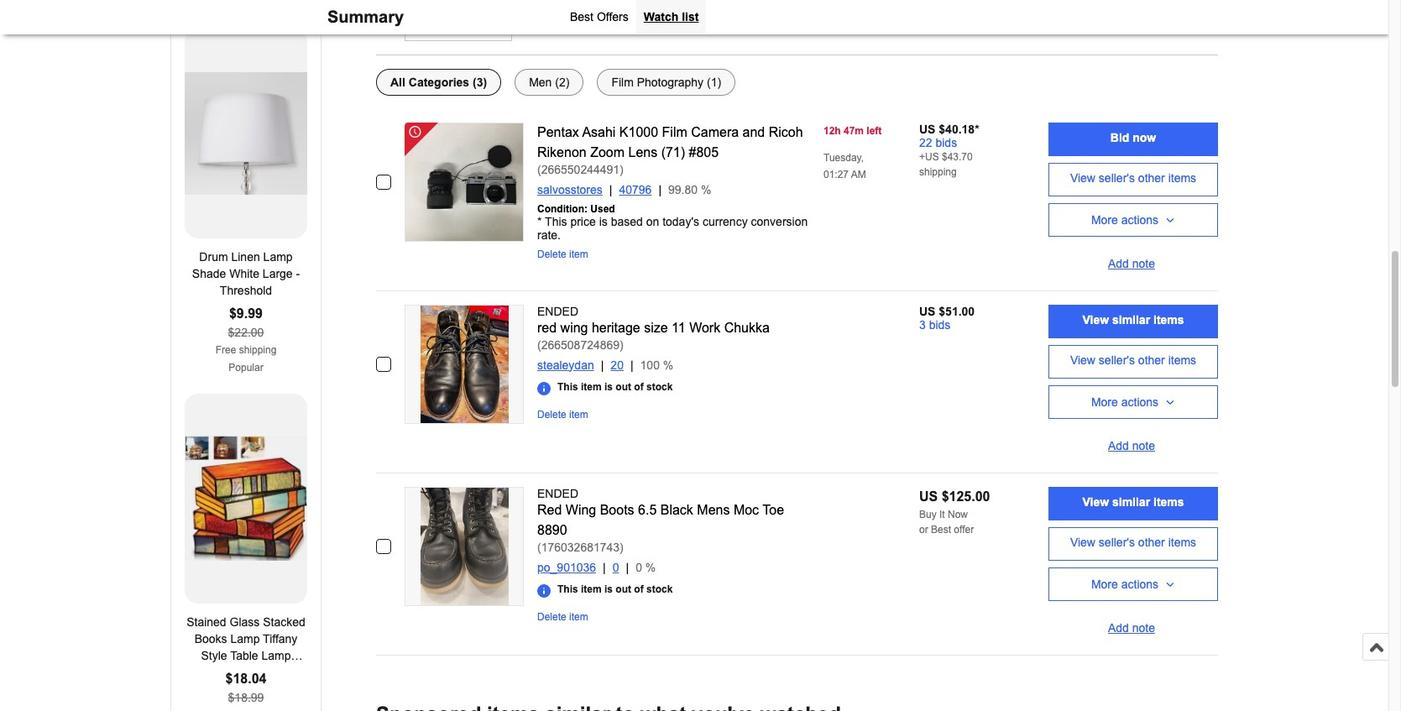 Task type: locate. For each thing, give the bounding box(es) containing it.
delete item button down po_901036
[[537, 611, 588, 623]]

1 vertical spatial (
[[537, 338, 541, 351]]

po_901036 link
[[537, 561, 613, 574]]

(
[[537, 163, 541, 176], [537, 338, 541, 351], [537, 540, 541, 554]]

2 horizontal spatial %
[[701, 183, 712, 196]]

view similar items for $125.00
[[1083, 495, 1185, 509]]

% right 99.80
[[701, 183, 712, 196]]

1 vertical spatial view seller's other items link
[[1049, 345, 1219, 378]]

boots
[[600, 503, 635, 517]]

2 of from the top
[[634, 583, 644, 595]]

item
[[569, 248, 588, 260], [581, 381, 602, 393], [569, 409, 588, 420], [581, 583, 602, 595], [569, 611, 588, 623]]

add for $125.00
[[1109, 622, 1129, 635]]

3 seller's from the top
[[1099, 536, 1135, 549]]

1 vertical spatial other
[[1139, 354, 1165, 367]]

bids up $43.70
[[936, 136, 958, 149]]

0 vertical spatial of
[[634, 381, 644, 393]]

2 add note button from the top
[[1049, 425, 1219, 459]]

2 vertical spatial view seller's other items link
[[1049, 527, 1219, 561]]

us up buy
[[920, 489, 938, 503]]

1 vertical spatial delete
[[537, 409, 567, 420]]

2 vertical spatial more actions button
[[1049, 567, 1219, 601]]

% right 100
[[663, 358, 674, 372]]

)
[[620, 163, 624, 176], [620, 338, 624, 351], [620, 540, 624, 554]]

of down 0 %
[[634, 583, 644, 595]]

price
[[571, 215, 596, 228]]

2 vertical spatial more
[[1092, 577, 1118, 591]]

0 vertical spatial shipping
[[920, 166, 957, 178]]

3 bids link
[[920, 318, 951, 331]]

is
[[599, 215, 608, 228], [605, 381, 613, 393], [605, 583, 613, 595]]

1 seller's from the top
[[1099, 171, 1135, 185]]

watch
[[644, 10, 679, 24]]

2 seller's from the top
[[1099, 354, 1135, 367]]

2 vertical spatial )
[[620, 540, 624, 554]]

drum
[[199, 250, 228, 263]]

this for wing
[[558, 381, 578, 393]]

2 vertical spatial (
[[537, 540, 541, 554]]

3 add note button from the top
[[1049, 608, 1219, 641]]

stained
[[187, 615, 226, 629]]

view for $51.00 view seller's other items link
[[1071, 354, 1096, 367]]

1 delete item button from the top
[[537, 248, 588, 260]]

view seller's other items for us $51.00
[[1071, 354, 1197, 367]]

1 horizontal spatial %
[[663, 358, 674, 372]]

2 vertical spatial seller's
[[1099, 536, 1135, 549]]

stock down 0 %
[[647, 583, 673, 595]]

1 vertical spatial %
[[663, 358, 674, 372]]

0 vertical spatial ended
[[537, 304, 579, 318]]

large
[[263, 267, 293, 280]]

bids
[[936, 136, 958, 149], [929, 318, 951, 331]]

this item is out of stock down 0 link
[[558, 583, 673, 595]]

view seller's other items
[[1071, 171, 1197, 185], [1071, 354, 1197, 367], [1071, 536, 1197, 549]]

of down 100
[[634, 381, 644, 393]]

salvosstores
[[537, 183, 603, 196]]

1 vertical spatial is
[[605, 381, 613, 393]]

1 out from the top
[[616, 381, 632, 393]]

$22.00
[[228, 325, 264, 339]]

2 view seller's other items from the top
[[1071, 354, 1197, 367]]

2 vertical spatial this
[[558, 583, 578, 595]]

add for $51.00
[[1109, 439, 1129, 453]]

% for black
[[646, 561, 656, 574]]

tuesday, 01:27 am
[[824, 152, 866, 180]]

more actions
[[1092, 213, 1159, 226], [1092, 395, 1159, 409], [1092, 577, 1159, 591]]

delete item
[[537, 409, 588, 420], [537, 611, 588, 623]]

view similar items
[[1083, 313, 1185, 327], [1083, 495, 1185, 509]]

( inside pentax asahi k1000 film camera and ricoh rikenon zoom lens (71) #805 ( 266550244491 )
[[537, 163, 541, 176]]

us
[[920, 122, 936, 136], [920, 304, 936, 318], [920, 489, 938, 503]]

1 vertical spatial us
[[920, 304, 936, 318]]

2 vertical spatial delete
[[537, 611, 567, 623]]

free
[[216, 344, 236, 356]]

delete inside the condition: used * this price is based on today's currency conversion rate. delete item
[[537, 248, 567, 260]]

2 this item is out of stock from the top
[[558, 583, 673, 595]]

1 vertical spatial shipping
[[239, 344, 277, 356]]

3 more actions button from the top
[[1049, 567, 1219, 601]]

1 delete item from the top
[[537, 409, 588, 420]]

more actions button for us $125.00
[[1049, 567, 1219, 601]]

1 vertical spatial out
[[616, 583, 632, 595]]

1 delete from the top
[[537, 248, 567, 260]]

3 delete from the top
[[537, 611, 567, 623]]

0 vertical spatial add note button
[[1049, 243, 1219, 277]]

ended inside the ended red wing heritage size 11 work chukka ( 266508724869 )
[[537, 304, 579, 318]]

out
[[616, 381, 632, 393], [616, 583, 632, 595]]

is down 0 link
[[605, 583, 613, 595]]

1 vertical spatial similar
[[1113, 495, 1151, 509]]

1 vertical spatial delete item button
[[537, 409, 588, 420]]

$9.99 $22.00 free shipping popular
[[216, 306, 277, 373]]

0 vertical spatial this
[[545, 215, 567, 228]]

0 vertical spatial us
[[920, 122, 936, 136]]

1 vertical spatial seller's
[[1099, 354, 1135, 367]]

1 vertical spatial more actions button
[[1049, 385, 1219, 419]]

lamp inside drum linen lamp shade white large - threshold
[[263, 250, 293, 263]]

1 similar from the top
[[1113, 313, 1151, 327]]

0 vertical spatial out
[[616, 381, 632, 393]]

2 add from the top
[[1109, 439, 1129, 453]]

2 vertical spatial add note
[[1109, 622, 1156, 635]]

0 vertical spatial (
[[537, 163, 541, 176]]

view seller's other items link
[[1049, 163, 1219, 196], [1049, 345, 1219, 378], [1049, 527, 1219, 561]]

actions for us $51.00
[[1122, 395, 1159, 409]]

1 vertical spatial view similar items
[[1083, 495, 1185, 509]]

1 more actions button from the top
[[1049, 203, 1219, 236]]

heritage
[[592, 320, 641, 335]]

or
[[920, 524, 929, 535]]

this down po_901036
[[558, 583, 578, 595]]

delete item button for red wing heritage size 11 work chukka
[[537, 409, 588, 420]]

1 vertical spatial add note
[[1109, 439, 1156, 453]]

lamp down glass
[[230, 632, 260, 645]]

2 delete from the top
[[537, 409, 567, 420]]

1 this item is out of stock from the top
[[558, 381, 673, 393]]

1 vertical spatial note
[[1133, 439, 1156, 453]]

3 note from the top
[[1133, 622, 1156, 635]]

Free shipping text field
[[216, 344, 277, 356]]

items for $125.00 view similar items link
[[1169, 536, 1197, 549]]

$18.04 $18.99
[[226, 671, 267, 704]]

items
[[1169, 171, 1197, 185], [1154, 313, 1185, 327], [1169, 354, 1197, 367], [1154, 495, 1185, 509], [1169, 536, 1197, 549]]

1 vertical spatial actions
[[1122, 395, 1159, 409]]

1 0 from the left
[[613, 561, 619, 574]]

%
[[701, 183, 712, 196], [663, 358, 674, 372], [646, 561, 656, 574]]

is for boots
[[605, 583, 613, 595]]

2 us from the top
[[920, 304, 936, 318]]

2 vertical spatial add note button
[[1049, 608, 1219, 641]]

best down it
[[931, 524, 952, 535]]

delete item down stealeydan
[[537, 409, 588, 420]]

1 vertical spatial )
[[620, 338, 624, 351]]

2 out from the top
[[616, 583, 632, 595]]

us $125.00 buy it now or best offer
[[920, 489, 991, 535]]

ended inside the ended red wing boots 6.5 black mens moc toe 8890 ( 176032681743 )
[[537, 487, 579, 500]]

2 vertical spatial is
[[605, 583, 613, 595]]

1 view seller's other items from the top
[[1071, 171, 1197, 185]]

table
[[230, 649, 258, 662]]

0 vertical spatial more actions button
[[1049, 203, 1219, 236]]

) down zoom
[[620, 163, 624, 176]]

0 vertical spatial delete item button
[[537, 248, 588, 260]]

2 vertical spatial delete item button
[[537, 611, 588, 623]]

( down "rikenon" on the top of page
[[537, 163, 541, 176]]

this item is out of stock for 8890
[[558, 583, 673, 595]]

it
[[940, 509, 945, 520]]

view for 1st view seller's other items link
[[1071, 171, 1096, 185]]

is right price
[[599, 215, 608, 228]]

1 vertical spatial view seller's other items
[[1071, 354, 1197, 367]]

now
[[948, 509, 968, 520]]

1 of from the top
[[634, 381, 644, 393]]

40796 link
[[619, 183, 669, 196]]

3 more from the top
[[1092, 577, 1118, 591]]

2 delete item from the top
[[537, 611, 588, 623]]

other for us $51.00
[[1139, 354, 1165, 367]]

stock
[[647, 381, 673, 393], [647, 583, 673, 595]]

2 stock from the top
[[647, 583, 673, 595]]

( down red
[[537, 338, 541, 351]]

condition: used * this price is based on today's currency conversion rate. delete item
[[537, 203, 808, 260]]

0 horizontal spatial best
[[570, 10, 594, 24]]

0 horizontal spatial %
[[646, 561, 656, 574]]

note for $51.00
[[1133, 439, 1156, 453]]

delete item button down stealeydan
[[537, 409, 588, 420]]

of for heritage
[[634, 381, 644, 393]]

out down 20 link
[[616, 381, 632, 393]]

bids right '3'
[[929, 318, 951, 331]]

3 other from the top
[[1139, 536, 1165, 549]]

2 ( from the top
[[537, 338, 541, 351]]

0 vertical spatial more actions
[[1092, 213, 1159, 226]]

2 vertical spatial note
[[1133, 622, 1156, 635]]

ended for red
[[537, 304, 579, 318]]

delete item button down rate.
[[537, 248, 588, 260]]

266508724869
[[541, 338, 620, 351]]

3 add note from the top
[[1109, 622, 1156, 635]]

1 ( from the top
[[537, 163, 541, 176]]

0 vertical spatial view similar items link
[[1049, 304, 1219, 338]]

2 vertical spatial more actions
[[1092, 577, 1159, 591]]

this down stealeydan
[[558, 381, 578, 393]]

film
[[662, 125, 688, 139]]

2 view seller's other items link from the top
[[1049, 345, 1219, 378]]

best offers
[[570, 10, 629, 24]]

0 vertical spatial note
[[1133, 257, 1156, 271]]

delete
[[537, 248, 567, 260], [537, 409, 567, 420], [537, 611, 567, 623]]

ricoh
[[769, 125, 803, 139]]

delete for red
[[537, 611, 567, 623]]

of
[[634, 381, 644, 393], [634, 583, 644, 595]]

us left $51.00
[[920, 304, 936, 318]]

0 vertical spatial view seller's other items link
[[1049, 163, 1219, 196]]

1 vertical spatial add note button
[[1049, 425, 1219, 459]]

shipping down +us
[[920, 166, 957, 178]]

2 vertical spatial add
[[1109, 622, 1129, 635]]

1 horizontal spatial shipping
[[920, 166, 957, 178]]

2 0 from the left
[[636, 561, 642, 574]]

2 similar from the top
[[1113, 495, 1151, 509]]

shipping
[[920, 166, 957, 178], [239, 344, 277, 356]]

us inside us $51.00 3 bids
[[920, 304, 936, 318]]

watch list button
[[636, 0, 707, 34]]

1 vertical spatial stock
[[647, 583, 673, 595]]

2 vertical spatial %
[[646, 561, 656, 574]]

bids for $40.18*
[[936, 136, 958, 149]]

shade
[[192, 267, 226, 280]]

3 ( from the top
[[537, 540, 541, 554]]

2 vertical spatial us
[[920, 489, 938, 503]]

add note button
[[1049, 243, 1219, 277], [1049, 425, 1219, 459], [1049, 608, 1219, 641]]

this inside the condition: used * this price is based on today's currency conversion rate. delete item
[[545, 215, 567, 228]]

) inside the ended red wing heritage size 11 work chukka ( 266508724869 )
[[620, 338, 624, 351]]

delete down rate.
[[537, 248, 567, 260]]

2 ) from the top
[[620, 338, 624, 351]]

0 vertical spatial actions
[[1122, 213, 1159, 226]]

0 vertical spatial best
[[570, 10, 594, 24]]

1 us from the top
[[920, 122, 936, 136]]

1 view seller's other items link from the top
[[1049, 163, 1219, 196]]

( down 8890
[[537, 540, 541, 554]]

is down 20 at the bottom of the page
[[605, 381, 613, 393]]

2 note from the top
[[1133, 439, 1156, 453]]

delete down po_901036
[[537, 611, 567, 623]]

0 vertical spatial add note
[[1109, 257, 1156, 271]]

2 actions from the top
[[1122, 395, 1159, 409]]

3 more actions from the top
[[1092, 577, 1159, 591]]

2 more actions button from the top
[[1049, 385, 1219, 419]]

0 vertical spatial add
[[1109, 257, 1129, 271]]

red wing boots 6.5 black mens moc toe 8890 link
[[537, 503, 784, 537]]

of for boots
[[634, 583, 644, 595]]

best inside us $125.00 buy it now or best offer
[[931, 524, 952, 535]]

2 ended from the top
[[537, 487, 579, 500]]

2 other from the top
[[1139, 354, 1165, 367]]

home
[[198, 666, 229, 679]]

this item is out of stock down 20 at the bottom of the page
[[558, 381, 673, 393]]

us for $125.00
[[920, 489, 938, 503]]

) inside pentax asahi k1000 film camera and ricoh rikenon zoom lens (71) #805 ( 266550244491 )
[[620, 163, 624, 176]]

0 vertical spatial seller's
[[1099, 171, 1135, 185]]

us up +us
[[920, 122, 936, 136]]

0 vertical spatial more
[[1092, 213, 1118, 226]]

% right 0 link
[[646, 561, 656, 574]]

shipping inside $9.99 $22.00 free shipping popular
[[239, 344, 277, 356]]

1 vertical spatial of
[[634, 583, 644, 595]]

3 view seller's other items from the top
[[1071, 536, 1197, 549]]

0 vertical spatial delete
[[537, 248, 567, 260]]

1 more from the top
[[1092, 213, 1118, 226]]

more actions button
[[1049, 203, 1219, 236], [1049, 385, 1219, 419], [1049, 567, 1219, 601]]

shipping up popular text box at the left bottom
[[239, 344, 277, 356]]

0 vertical spatial %
[[701, 183, 712, 196]]

bids inside us $40.18* 22 bids +us $43.70 shipping
[[936, 136, 958, 149]]

previous price $22.00 text field
[[228, 325, 264, 339]]

1 horizontal spatial best
[[931, 524, 952, 535]]

us inside us $125.00 buy it now or best offer
[[920, 489, 938, 503]]

tiffany
[[263, 632, 298, 645]]

1 vertical spatial this
[[558, 381, 578, 393]]

out down 0 link
[[616, 583, 632, 595]]

this item is out of stock for 266508724869
[[558, 381, 673, 393]]

#805
[[689, 145, 719, 159]]

1 vertical spatial add
[[1109, 439, 1129, 453]]

3 add from the top
[[1109, 622, 1129, 635]]

2 more actions from the top
[[1092, 395, 1159, 409]]

0 vertical spatial bids
[[936, 136, 958, 149]]

2 vertical spatial other
[[1139, 536, 1165, 549]]

lamp up large
[[263, 250, 293, 263]]

delete item down po_901036
[[537, 611, 588, 623]]

2 vertical spatial actions
[[1122, 577, 1159, 591]]

0 vertical spatial is
[[599, 215, 608, 228]]

previous price $18.99 text field
[[228, 691, 264, 704]]

$18.04 text field
[[226, 671, 267, 686]]

shipping inside us $40.18* 22 bids +us $43.70 shipping
[[920, 166, 957, 178]]

delete down stealeydan
[[537, 409, 567, 420]]

book
[[267, 666, 294, 679]]

1 horizontal spatial 0
[[636, 561, 642, 574]]

lamp
[[263, 250, 293, 263], [230, 632, 260, 645], [262, 649, 291, 662]]

1 vertical spatial best
[[931, 524, 952, 535]]

stock down 100 %
[[647, 381, 673, 393]]

0 vertical spatial this item is out of stock
[[558, 381, 673, 393]]

offers
[[597, 10, 629, 24]]

1 ended from the top
[[537, 304, 579, 318]]

0 vertical spatial view similar items
[[1083, 313, 1185, 327]]

condition:
[[537, 203, 588, 215]]

1 vertical spatial bids
[[929, 318, 951, 331]]

bids inside us $51.00 3 bids
[[929, 318, 951, 331]]

1 stock from the top
[[647, 381, 673, 393]]

us inside us $40.18* 22 bids +us $43.70 shipping
[[920, 122, 936, 136]]

1 vertical spatial view similar items link
[[1049, 487, 1219, 520]]

20 link
[[611, 358, 640, 372]]

3 ) from the top
[[620, 540, 624, 554]]

01:27
[[824, 168, 849, 180]]

pentax asahi k1000 film camera and ricoh rikenon zoom lens (71) #805 link
[[537, 125, 803, 159]]

1 vertical spatial more actions
[[1092, 395, 1159, 409]]

ended for red
[[537, 487, 579, 500]]

2 view similar items from the top
[[1083, 495, 1185, 509]]

1 view similar items link from the top
[[1049, 304, 1219, 338]]

2 add note from the top
[[1109, 439, 1156, 453]]

stock for 6.5
[[647, 583, 673, 595]]

view for view similar items link corresponding to $51.00
[[1083, 313, 1109, 327]]

actions
[[1122, 213, 1159, 226], [1122, 395, 1159, 409], [1122, 577, 1159, 591]]

1 vertical spatial this item is out of stock
[[558, 583, 673, 595]]

this right '*'
[[545, 215, 567, 228]]

22 bids link
[[920, 136, 958, 149]]

1 vertical spatial ended
[[537, 487, 579, 500]]

1 vertical spatial more
[[1092, 395, 1118, 409]]

0 horizontal spatial shipping
[[239, 344, 277, 356]]

best left offers
[[570, 10, 594, 24]]

0 horizontal spatial 0
[[613, 561, 619, 574]]

1 view similar items from the top
[[1083, 313, 1185, 327]]

3 view seller's other items link from the top
[[1049, 527, 1219, 561]]

0 vertical spatial stock
[[647, 381, 673, 393]]

0 vertical spatial similar
[[1113, 313, 1151, 327]]

2 vertical spatial view seller's other items
[[1071, 536, 1197, 549]]

am
[[851, 168, 866, 180]]

3 delete item button from the top
[[537, 611, 588, 623]]

0 down the ended red wing boots 6.5 black mens moc toe 8890 ( 176032681743 )
[[636, 561, 642, 574]]

( inside the ended red wing heritage size 11 work chukka ( 266508724869 )
[[537, 338, 541, 351]]

2 view similar items link from the top
[[1049, 487, 1219, 520]]

) down heritage
[[620, 338, 624, 351]]

k1000
[[620, 125, 659, 139]]

best
[[570, 10, 594, 24], [931, 524, 952, 535]]

lens
[[629, 145, 658, 159]]

0 vertical spatial )
[[620, 163, 624, 176]]

1 vertical spatial delete item
[[537, 611, 588, 623]]

3 us from the top
[[920, 489, 938, 503]]

0 vertical spatial delete item
[[537, 409, 588, 420]]

3 actions from the top
[[1122, 577, 1159, 591]]

lamp down the tiffany
[[262, 649, 291, 662]]

) up 0 link
[[620, 540, 624, 554]]

0 vertical spatial other
[[1139, 171, 1165, 185]]

this item is out of stock
[[558, 381, 673, 393], [558, 583, 673, 595]]

2 delete item button from the top
[[537, 409, 588, 420]]

0 vertical spatial lamp
[[263, 250, 293, 263]]

0 left 0 %
[[613, 561, 619, 574]]

0 vertical spatial view seller's other items
[[1071, 171, 1197, 185]]

moc
[[734, 503, 759, 517]]

2 more from the top
[[1092, 395, 1118, 409]]

1 ) from the top
[[620, 163, 624, 176]]

view similar items link for $51.00
[[1049, 304, 1219, 338]]



Task type: vqa. For each thing, say whether or not it's contained in the screenshot.
Books
yes



Task type: describe. For each thing, give the bounding box(es) containing it.
11
[[672, 320, 686, 335]]

glass
[[230, 615, 260, 629]]

ended red wing heritage size 11 work chukka ( 266508724869 )
[[537, 304, 770, 351]]

8890
[[537, 523, 567, 537]]

tuesday,
[[824, 152, 864, 163]]

conversion
[[751, 215, 808, 228]]

note for $125.00
[[1133, 622, 1156, 635]]

$9.99
[[229, 306, 263, 320]]

add note button for us $51.00
[[1049, 425, 1219, 459]]

stock for size
[[647, 381, 673, 393]]

zoom
[[591, 145, 625, 159]]

books
[[195, 632, 227, 645]]

camera
[[691, 125, 739, 139]]

best inside button
[[570, 10, 594, 24]]

view similar items link for $125.00
[[1049, 487, 1219, 520]]

similar for $125.00
[[1113, 495, 1151, 509]]

$18.04
[[226, 671, 267, 686]]

+us
[[920, 151, 939, 163]]

wing
[[561, 320, 588, 335]]

pentax
[[537, 125, 579, 139]]

size
[[644, 320, 668, 335]]

salvosstores link
[[537, 183, 619, 196]]

view similar items for $51.00
[[1083, 313, 1185, 327]]

more actions button for us $51.00
[[1049, 385, 1219, 419]]

99.80 %
[[669, 183, 712, 196]]

more actions for $125.00
[[1092, 577, 1159, 591]]

12h
[[824, 125, 841, 136]]

po_901036
[[537, 561, 596, 574]]

2 vertical spatial lamp
[[262, 649, 291, 662]]

on
[[646, 215, 659, 228]]

20
[[611, 358, 624, 372]]

1 more actions from the top
[[1092, 213, 1159, 226]]

view seller's other items for us $125.00
[[1071, 536, 1197, 549]]

$51.00
[[939, 304, 975, 318]]

99.80
[[669, 183, 698, 196]]

threshold
[[220, 283, 272, 297]]

out for 8890
[[616, 583, 632, 595]]

left
[[867, 125, 882, 136]]

list
[[682, 10, 699, 24]]

bids for $51.00
[[929, 318, 951, 331]]

red wing boots 6.5 black mens moc toe 8890 image
[[420, 488, 509, 605]]

$40.18*
[[939, 122, 980, 136]]

47m
[[844, 125, 864, 136]]

view for $125.00 view similar items link
[[1083, 495, 1109, 509]]

0 for 0 link
[[613, 561, 619, 574]]

watch list
[[644, 10, 699, 24]]

6.5
[[638, 503, 657, 517]]

us for $40.18*
[[920, 122, 936, 136]]

bid now link
[[1049, 122, 1219, 156]]

more for $125.00
[[1092, 577, 1118, 591]]

summary
[[328, 8, 404, 26]]

( inside the ended red wing boots 6.5 black mens moc toe 8890 ( 176032681743 )
[[537, 540, 541, 554]]

items for view similar items link corresponding to $51.00
[[1169, 354, 1197, 367]]

1 note from the top
[[1133, 257, 1156, 271]]

today's
[[663, 215, 700, 228]]

12h 47m left
[[824, 125, 882, 136]]

1 add from the top
[[1109, 257, 1129, 271]]

view seller's other items link for $125.00
[[1049, 527, 1219, 561]]

toe
[[763, 503, 784, 517]]

and
[[743, 125, 765, 139]]

(71)
[[661, 145, 685, 159]]

% for 11
[[663, 358, 674, 372]]

other for us $125.00
[[1139, 536, 1165, 549]]

stained glass stacked books lamp tiffany style table lamp home decor book lamps
[[187, 615, 306, 696]]

1 add note from the top
[[1109, 257, 1156, 271]]

40796
[[619, 183, 652, 196]]

$9.99 text field
[[229, 306, 263, 320]]

similar for $51.00
[[1113, 313, 1151, 327]]

currency
[[703, 215, 748, 228]]

100 %
[[640, 358, 674, 372]]

pentax asahi k1000 film camera and ricoh rikenon zoom lens (71) #805 ( 266550244491 )
[[537, 125, 803, 176]]

176032681743
[[541, 540, 620, 554]]

seller's for $125.00
[[1099, 536, 1135, 549]]

offer
[[954, 524, 974, 535]]

delete item button for red wing boots 6.5 black mens moc toe 8890
[[537, 611, 588, 623]]

red
[[537, 320, 557, 335]]

stacked
[[263, 615, 306, 629]]

asahi
[[582, 125, 616, 139]]

$125.00
[[942, 489, 991, 503]]

white
[[229, 267, 259, 280]]

Popular text field
[[229, 362, 263, 373]]

more for $51.00
[[1092, 395, 1118, 409]]

us $51.00 3 bids
[[920, 304, 975, 331]]

0 %
[[636, 561, 656, 574]]

out for 266508724869
[[616, 381, 632, 393]]

red wing heritage size 11 work chukka image
[[420, 305, 509, 423]]

style
[[201, 649, 227, 662]]

lamps
[[228, 682, 264, 696]]

add note for us $125.00
[[1109, 622, 1156, 635]]

item inside the condition: used * this price is based on today's currency conversion rate. delete item
[[569, 248, 588, 260]]

stealeydan link
[[537, 358, 611, 372]]

items for bid now link on the right top of page
[[1169, 171, 1197, 185]]

266550244491
[[541, 163, 620, 176]]

more actions for $51.00
[[1092, 395, 1159, 409]]

0 link
[[613, 561, 636, 574]]

ended red wing boots 6.5 black mens moc toe 8890 ( 176032681743 )
[[537, 487, 784, 554]]

add note for us $51.00
[[1109, 439, 1156, 453]]

pentax asahi k1000 film camera and ricoh rikenon zoom lens (71) #805 image
[[406, 123, 523, 241]]

seller's for $51.00
[[1099, 354, 1135, 367]]

drum linen lamp shade white large - threshold
[[192, 250, 300, 297]]

delete item for 8890
[[537, 611, 588, 623]]

) inside the ended red wing boots 6.5 black mens moc toe 8890 ( 176032681743 )
[[620, 540, 624, 554]]

linen
[[231, 250, 260, 263]]

buy
[[920, 509, 937, 520]]

popular
[[229, 362, 263, 373]]

is for heritage
[[605, 381, 613, 393]]

black
[[661, 503, 694, 517]]

view seller's other items link for $51.00
[[1049, 345, 1219, 378]]

100
[[640, 358, 660, 372]]

1 vertical spatial lamp
[[230, 632, 260, 645]]

3
[[920, 318, 926, 331]]

now
[[1133, 131, 1157, 144]]

us $40.18* 22 bids +us $43.70 shipping
[[920, 122, 980, 178]]

view for $125.00's view seller's other items link
[[1071, 536, 1096, 549]]

best offers button
[[563, 0, 636, 34]]

1 add note button from the top
[[1049, 243, 1219, 277]]

$18.99
[[228, 691, 264, 704]]

1 other from the top
[[1139, 171, 1165, 185]]

decor
[[233, 666, 264, 679]]

us for $51.00
[[920, 304, 936, 318]]

delete for red
[[537, 409, 567, 420]]

bid now
[[1111, 131, 1157, 144]]

0 for 0 %
[[636, 561, 642, 574]]

this for wing
[[558, 583, 578, 595]]

is inside the condition: used * this price is based on today's currency conversion rate. delete item
[[599, 215, 608, 228]]

delete item for 266508724869
[[537, 409, 588, 420]]

1 actions from the top
[[1122, 213, 1159, 226]]

mens
[[697, 503, 730, 517]]

red
[[537, 503, 562, 517]]

add note button for us $125.00
[[1049, 608, 1219, 641]]

chukka
[[724, 320, 770, 335]]

actions for us $125.00
[[1122, 577, 1159, 591]]



